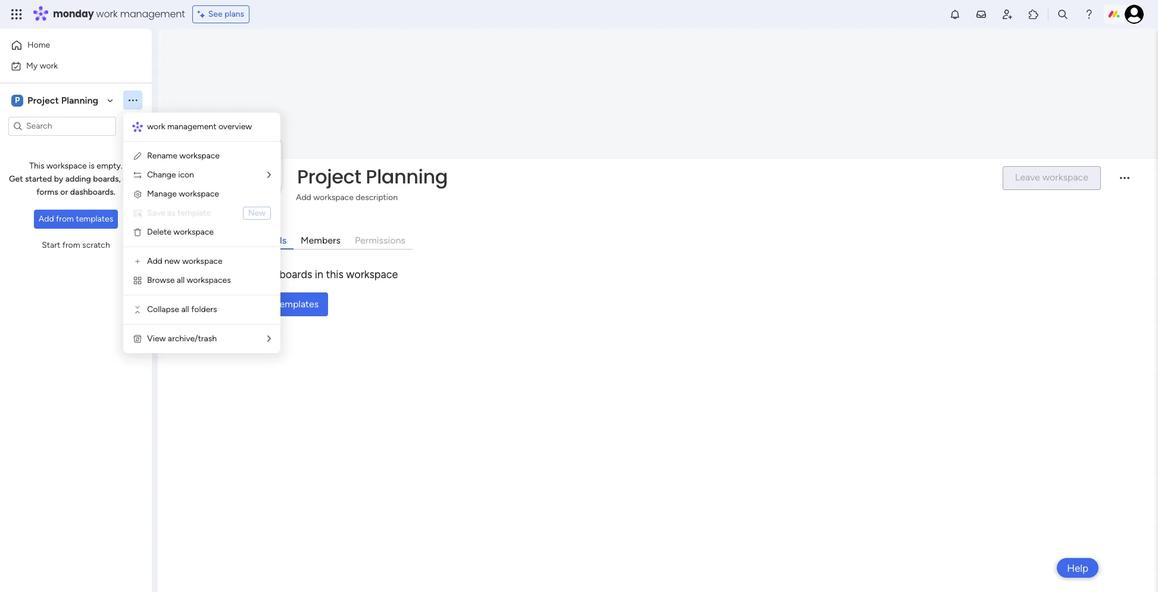 Task type: describe. For each thing, give the bounding box(es) containing it.
templates for the bottom the add from templates button
[[276, 298, 319, 310]]

have
[[245, 268, 267, 281]]

in
[[315, 268, 324, 281]]

manage workspace image
[[133, 189, 142, 199]]

docs,
[[123, 174, 143, 184]]

dashboards.
[[70, 187, 115, 197]]

0 vertical spatial boards
[[257, 235, 287, 246]]

help
[[1068, 562, 1089, 574]]

manage
[[147, 189, 177, 199]]

all for collapse
[[181, 304, 189, 315]]

save as template
[[147, 208, 211, 218]]

rename workspace image
[[133, 151, 142, 161]]

management inside menu
[[167, 122, 217, 132]]

boards,
[[93, 174, 121, 184]]

collapse
[[147, 304, 179, 315]]

1 horizontal spatial project
[[297, 163, 361, 190]]

overview
[[219, 122, 252, 132]]

p
[[15, 95, 20, 105]]

0 vertical spatial management
[[120, 7, 185, 21]]

work for my
[[40, 60, 58, 71]]

browse all workspaces
[[147, 275, 231, 285]]

add up members
[[296, 192, 311, 202]]

workspace image
[[11, 94, 23, 107]]

workspace options image
[[127, 94, 139, 106]]

see
[[208, 9, 223, 19]]

work for monday
[[96, 7, 118, 21]]

james peterson image
[[1125, 5, 1144, 24]]

workspace up workspaces
[[182, 256, 223, 266]]

folders
[[191, 304, 217, 315]]

search everything image
[[1057, 8, 1069, 20]]

add new workspace
[[147, 256, 223, 266]]

new
[[165, 256, 180, 266]]

inbox image
[[976, 8, 988, 20]]

template
[[178, 208, 211, 218]]

save
[[147, 208, 165, 218]]

start from scratch button
[[37, 236, 115, 255]]

add up start
[[39, 214, 54, 224]]

0
[[270, 268, 277, 281]]

1 vertical spatial add from templates button
[[224, 292, 328, 316]]

forms
[[36, 187, 58, 197]]

1 vertical spatial boards
[[280, 268, 312, 281]]

or
[[60, 187, 68, 197]]

add inside menu
[[147, 256, 163, 266]]

view archive/trash image
[[133, 334, 142, 344]]

change icon image
[[133, 170, 142, 180]]

plans
[[225, 9, 244, 19]]

project planning inside workspace selection element
[[27, 94, 98, 106]]

empty.
[[97, 161, 123, 171]]

you have 0 boards in this workspace
[[224, 268, 398, 281]]

see plans
[[208, 9, 244, 19]]

archive/trash
[[168, 334, 217, 344]]

work inside menu
[[147, 122, 165, 132]]

start from scratch
[[42, 240, 110, 250]]

0 vertical spatial from
[[56, 214, 74, 224]]

invite members image
[[1002, 8, 1014, 20]]

by
[[54, 174, 63, 184]]

0 vertical spatial add from templates
[[39, 214, 113, 224]]

planning inside workspace selection element
[[61, 94, 98, 106]]

Search in workspace field
[[25, 119, 99, 133]]

permissions
[[355, 235, 406, 246]]

adding
[[65, 174, 91, 184]]

workspace for add
[[314, 192, 354, 202]]

collapse all folders
[[147, 304, 217, 315]]

change
[[147, 170, 176, 180]]

you
[[224, 268, 242, 281]]

workspace for this
[[46, 161, 87, 171]]

work management overview
[[147, 122, 252, 132]]

see plans button
[[192, 5, 250, 23]]

delete workspace
[[147, 227, 214, 237]]



Task type: vqa. For each thing, say whether or not it's contained in the screenshot.
all related to Collapse
yes



Task type: locate. For each thing, give the bounding box(es) containing it.
1 vertical spatial all
[[181, 304, 189, 315]]

1 vertical spatial project planning
[[297, 163, 448, 190]]

workspace up template
[[179, 189, 219, 199]]

add new workspace image
[[133, 257, 142, 266]]

service icon image
[[133, 209, 142, 218]]

0 vertical spatial planning
[[61, 94, 98, 106]]

all
[[177, 275, 185, 285], [181, 304, 189, 315]]

0 horizontal spatial templates
[[76, 214, 113, 224]]

all down add new workspace
[[177, 275, 185, 285]]

workspace up by
[[46, 161, 87, 171]]

1 vertical spatial templates
[[276, 298, 319, 310]]

0 vertical spatial work
[[96, 7, 118, 21]]

1 vertical spatial from
[[62, 240, 80, 250]]

collapse all folders image
[[133, 305, 142, 315]]

2 vertical spatial work
[[147, 122, 165, 132]]

help button
[[1058, 558, 1099, 578]]

menu containing work management overview
[[123, 113, 281, 353]]

this
[[29, 161, 44, 171]]

workspace down template
[[174, 227, 214, 237]]

browse all workspaces image
[[133, 276, 142, 285]]

add from templates up start from scratch
[[39, 214, 113, 224]]

this
[[326, 268, 344, 281]]

scratch
[[82, 240, 110, 250]]

all left folders
[[181, 304, 189, 315]]

1 horizontal spatial templates
[[276, 298, 319, 310]]

home
[[27, 40, 50, 50]]

1 horizontal spatial planning
[[366, 163, 448, 190]]

project planning up search in workspace field
[[27, 94, 98, 106]]

started
[[25, 174, 52, 184]]

as
[[167, 208, 175, 218]]

1 vertical spatial management
[[167, 122, 217, 132]]

from inside button
[[62, 240, 80, 250]]

workspace for rename
[[180, 151, 220, 161]]

this workspace is empty. get started by adding boards, docs, forms or dashboards.
[[9, 161, 143, 197]]

boards down new
[[257, 235, 287, 246]]

from right start
[[62, 240, 80, 250]]

browse
[[147, 275, 175, 285]]

new
[[248, 208, 266, 218]]

Project Planning field
[[294, 163, 993, 190]]

icon
[[178, 170, 194, 180]]

monday work management
[[53, 7, 185, 21]]

add down the you
[[234, 298, 251, 310]]

delete
[[147, 227, 172, 237]]

menu item containing save as template
[[133, 206, 271, 220]]

templates up scratch
[[76, 214, 113, 224]]

0 horizontal spatial work
[[40, 60, 58, 71]]

members
[[301, 235, 341, 246]]

rename workspace
[[147, 151, 220, 161]]

boards
[[257, 235, 287, 246], [280, 268, 312, 281]]

rename
[[147, 151, 177, 161]]

menu
[[123, 113, 281, 353]]

apps image
[[1028, 8, 1040, 20]]

my work
[[26, 60, 58, 71]]

1 vertical spatial planning
[[366, 163, 448, 190]]

project planning up the description
[[297, 163, 448, 190]]

workspace
[[180, 151, 220, 161], [46, 161, 87, 171], [179, 189, 219, 199], [314, 192, 354, 202], [174, 227, 214, 237], [182, 256, 223, 266], [346, 268, 398, 281]]

0 horizontal spatial add from templates
[[39, 214, 113, 224]]

0 horizontal spatial add from templates button
[[34, 210, 118, 229]]

manage workspace
[[147, 189, 219, 199]]

planning up the description
[[366, 163, 448, 190]]

view archive/trash
[[147, 334, 217, 344]]

workspace inside this workspace is empty. get started by adding boards, docs, forms or dashboards.
[[46, 161, 87, 171]]

notifications image
[[950, 8, 962, 20]]

planning
[[61, 94, 98, 106], [366, 163, 448, 190]]

add
[[296, 192, 311, 202], [39, 214, 54, 224], [147, 256, 163, 266], [234, 298, 251, 310]]

project planning
[[27, 94, 98, 106], [297, 163, 448, 190]]

add workspace description
[[296, 192, 398, 202]]

recent
[[225, 235, 255, 246]]

workspace up the "icon"
[[180, 151, 220, 161]]

description
[[356, 192, 398, 202]]

workspace down 'permissions'
[[346, 268, 398, 281]]

0 horizontal spatial project
[[27, 94, 59, 106]]

0 vertical spatial all
[[177, 275, 185, 285]]

project right workspace image
[[27, 94, 59, 106]]

1 horizontal spatial project planning
[[297, 163, 448, 190]]

0 vertical spatial add from templates button
[[34, 210, 118, 229]]

from down or
[[56, 214, 74, 224]]

work right monday
[[96, 7, 118, 21]]

from down 'have'
[[253, 298, 274, 310]]

work inside button
[[40, 60, 58, 71]]

menu item inside menu
[[133, 206, 271, 220]]

workspace for manage
[[179, 189, 219, 199]]

planning up search in workspace field
[[61, 94, 98, 106]]

workspace left the description
[[314, 192, 354, 202]]

2 horizontal spatial work
[[147, 122, 165, 132]]

list arrow image
[[267, 171, 271, 179]]

recent boards
[[225, 235, 287, 246]]

1 vertical spatial project
[[297, 163, 361, 190]]

v2 ellipsis image
[[1121, 177, 1130, 187]]

help image
[[1084, 8, 1096, 20]]

change icon
[[147, 170, 194, 180]]

get
[[9, 174, 23, 184]]

boards right 0
[[280, 268, 312, 281]]

1 horizontal spatial add from templates button
[[224, 292, 328, 316]]

select product image
[[11, 8, 23, 20]]

home button
[[7, 36, 128, 55]]

all for browse
[[177, 275, 185, 285]]

delete workspace image
[[133, 228, 142, 237]]

add from templates button
[[34, 210, 118, 229], [224, 292, 328, 316]]

workspace selection element
[[11, 93, 100, 108]]

0 vertical spatial project
[[27, 94, 59, 106]]

add from templates down 0
[[234, 298, 319, 310]]

workspaces
[[187, 275, 231, 285]]

is
[[89, 161, 95, 171]]

0 horizontal spatial planning
[[61, 94, 98, 106]]

0 horizontal spatial project planning
[[27, 94, 98, 106]]

1 horizontal spatial work
[[96, 7, 118, 21]]

workspace for delete
[[174, 227, 214, 237]]

add from templates button up start from scratch
[[34, 210, 118, 229]]

add right the add new workspace image
[[147, 256, 163, 266]]

templates down you have 0 boards in this workspace
[[276, 298, 319, 310]]

0 vertical spatial project planning
[[27, 94, 98, 106]]

1 vertical spatial work
[[40, 60, 58, 71]]

view
[[147, 334, 166, 344]]

1 horizontal spatial add from templates
[[234, 298, 319, 310]]

0 vertical spatial templates
[[76, 214, 113, 224]]

start
[[42, 240, 60, 250]]

work
[[96, 7, 118, 21], [40, 60, 58, 71], [147, 122, 165, 132]]

1 vertical spatial add from templates
[[234, 298, 319, 310]]

project up add workspace description
[[297, 163, 361, 190]]

my
[[26, 60, 38, 71]]

list arrow image
[[267, 335, 271, 343]]

work right the my
[[40, 60, 58, 71]]

monday
[[53, 7, 94, 21]]

project
[[27, 94, 59, 106], [297, 163, 361, 190]]

add from templates button down 0
[[224, 292, 328, 316]]

management
[[120, 7, 185, 21], [167, 122, 217, 132]]

templates for top the add from templates button
[[76, 214, 113, 224]]

my work button
[[7, 56, 128, 75]]

add from templates
[[39, 214, 113, 224], [234, 298, 319, 310]]

2 vertical spatial from
[[253, 298, 274, 310]]

from
[[56, 214, 74, 224], [62, 240, 80, 250], [253, 298, 274, 310]]

templates
[[76, 214, 113, 224], [276, 298, 319, 310]]

menu item
[[133, 206, 271, 220]]

work up rename
[[147, 122, 165, 132]]

project inside workspace selection element
[[27, 94, 59, 106]]



